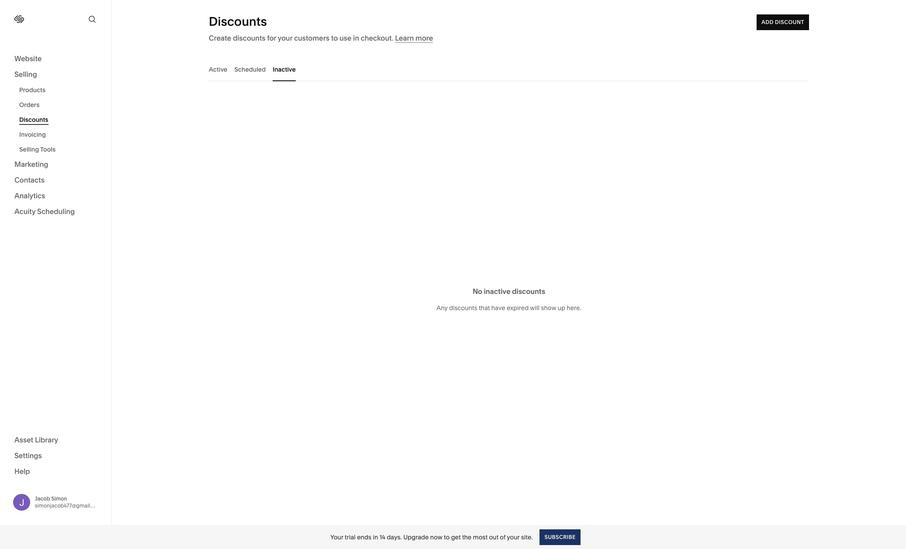Task type: vqa. For each thing, say whether or not it's contained in the screenshot.
leftmost site
no



Task type: locate. For each thing, give the bounding box(es) containing it.
analytics
[[14, 191, 45, 200]]

0 horizontal spatial discounts
[[19, 116, 48, 124]]

days.
[[387, 534, 402, 541]]

contacts link
[[14, 175, 97, 186]]

library
[[35, 436, 58, 444]]

inactive
[[484, 287, 511, 296]]

selling link
[[14, 70, 97, 80]]

selling up marketing
[[19, 146, 39, 153]]

marketing link
[[14, 160, 97, 170]]

discount
[[776, 19, 805, 25]]

in left 14
[[373, 534, 378, 541]]

discounts left for
[[233, 34, 266, 42]]

your
[[278, 34, 293, 42], [507, 534, 520, 541]]

acuity scheduling
[[14, 207, 75, 216]]

selling for selling
[[14, 70, 37, 79]]

any
[[437, 304, 448, 312]]

discounts
[[209, 14, 267, 29], [19, 116, 48, 124]]

subscribe
[[545, 534, 576, 541]]

1 vertical spatial discounts
[[19, 116, 48, 124]]

tab list
[[209, 57, 810, 81]]

discounts up create
[[209, 14, 267, 29]]

out
[[489, 534, 499, 541]]

subscribe button
[[540, 530, 581, 545]]

in
[[353, 34, 359, 42], [373, 534, 378, 541]]

0 vertical spatial to
[[331, 34, 338, 42]]

active
[[209, 65, 227, 73]]

0 horizontal spatial discounts
[[233, 34, 266, 42]]

0 horizontal spatial your
[[278, 34, 293, 42]]

jacob simon simonjacob477@gmail.com
[[35, 496, 102, 509]]

here.
[[567, 304, 582, 312]]

discounts right any
[[449, 304, 478, 312]]

most
[[473, 534, 488, 541]]

1 horizontal spatial in
[[373, 534, 378, 541]]

1 vertical spatial in
[[373, 534, 378, 541]]

tools
[[40, 146, 56, 153]]

inactive
[[273, 65, 296, 73]]

selling
[[14, 70, 37, 79], [19, 146, 39, 153]]

discounts link
[[19, 112, 102, 127]]

your
[[331, 534, 343, 541]]

checkout.
[[361, 34, 394, 42]]

2 horizontal spatial discounts
[[512, 287, 546, 296]]

1 vertical spatial to
[[444, 534, 450, 541]]

discounts for your
[[233, 34, 266, 42]]

your right for
[[278, 34, 293, 42]]

to left get
[[444, 534, 450, 541]]

acuity
[[14, 207, 36, 216]]

1 horizontal spatial discounts
[[449, 304, 478, 312]]

to left use
[[331, 34, 338, 42]]

1 vertical spatial your
[[507, 534, 520, 541]]

website
[[14, 54, 42, 63]]

more
[[416, 34, 433, 42]]

learn more link
[[395, 34, 433, 43]]

2 vertical spatial discounts
[[449, 304, 478, 312]]

discounts up will
[[512, 287, 546, 296]]

will
[[530, 304, 540, 312]]

selling down the website on the left of page
[[14, 70, 37, 79]]

discounts
[[233, 34, 266, 42], [512, 287, 546, 296], [449, 304, 478, 312]]

1 vertical spatial discounts
[[512, 287, 546, 296]]

discounts up invoicing
[[19, 116, 48, 124]]

of
[[500, 534, 506, 541]]

0 vertical spatial discounts
[[233, 34, 266, 42]]

tab list containing active
[[209, 57, 810, 81]]

no
[[473, 287, 483, 296]]

1 horizontal spatial to
[[444, 534, 450, 541]]

to
[[331, 34, 338, 42], [444, 534, 450, 541]]

your trial ends in 14 days. upgrade now to get the most out of your site.
[[331, 534, 533, 541]]

get
[[451, 534, 461, 541]]

0 vertical spatial in
[[353, 34, 359, 42]]

jacob
[[35, 496, 50, 502]]

now
[[431, 534, 443, 541]]

contacts
[[14, 176, 45, 184]]

your right of
[[507, 534, 520, 541]]

0 vertical spatial selling
[[14, 70, 37, 79]]

0 vertical spatial discounts
[[209, 14, 267, 29]]

add discount button
[[757, 14, 810, 30]]

website link
[[14, 54, 97, 64]]

add discount
[[762, 19, 805, 25]]

discounts for have
[[449, 304, 478, 312]]

acuity scheduling link
[[14, 207, 97, 217]]

in right use
[[353, 34, 359, 42]]

simon
[[51, 496, 67, 502]]

1 vertical spatial selling
[[19, 146, 39, 153]]

analytics link
[[14, 191, 97, 202]]



Task type: describe. For each thing, give the bounding box(es) containing it.
up
[[558, 304, 566, 312]]

products
[[19, 86, 46, 94]]

scheduled button
[[234, 57, 266, 81]]

help
[[14, 467, 30, 476]]

settings
[[14, 451, 42, 460]]

orders
[[19, 101, 40, 109]]

selling tools link
[[19, 142, 102, 157]]

have
[[492, 304, 506, 312]]

inactive button
[[273, 57, 296, 81]]

asset
[[14, 436, 33, 444]]

0 horizontal spatial to
[[331, 34, 338, 42]]

marketing
[[14, 160, 48, 169]]

customers
[[294, 34, 330, 42]]

create
[[209, 34, 231, 42]]

for
[[267, 34, 276, 42]]

14
[[380, 534, 386, 541]]

active button
[[209, 57, 227, 81]]

settings link
[[14, 451, 97, 461]]

help link
[[14, 467, 30, 476]]

asset library
[[14, 436, 58, 444]]

any discounts that have expired will show up here.
[[437, 304, 582, 312]]

asset library link
[[14, 435, 97, 446]]

selling for selling tools
[[19, 146, 39, 153]]

products link
[[19, 83, 102, 97]]

1 horizontal spatial discounts
[[209, 14, 267, 29]]

upgrade
[[404, 534, 429, 541]]

create discounts for your customers to use in checkout. learn more
[[209, 34, 433, 42]]

that
[[479, 304, 490, 312]]

0 horizontal spatial in
[[353, 34, 359, 42]]

the
[[462, 534, 472, 541]]

no inactive discounts
[[473, 287, 546, 296]]

ends
[[357, 534, 372, 541]]

site.
[[521, 534, 533, 541]]

expired
[[507, 304, 529, 312]]

learn
[[395, 34, 414, 42]]

selling tools
[[19, 146, 56, 153]]

trial
[[345, 534, 356, 541]]

orders link
[[19, 97, 102, 112]]

show
[[541, 304, 557, 312]]

scheduled
[[234, 65, 266, 73]]

invoicing
[[19, 131, 46, 139]]

0 vertical spatial your
[[278, 34, 293, 42]]

1 horizontal spatial your
[[507, 534, 520, 541]]

invoicing link
[[19, 127, 102, 142]]

simonjacob477@gmail.com
[[35, 503, 102, 509]]

scheduling
[[37, 207, 75, 216]]

use
[[340, 34, 352, 42]]

add
[[762, 19, 774, 25]]



